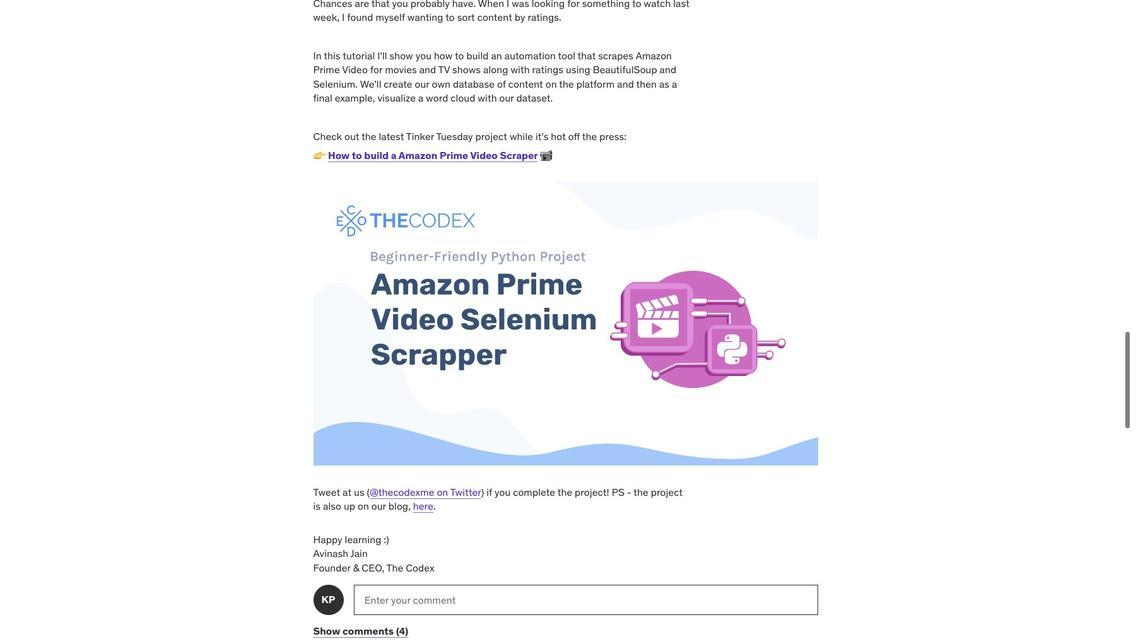 Task type: locate. For each thing, give the bounding box(es) containing it.
and left tv
[[420, 63, 436, 76]]

create
[[384, 78, 413, 90]]

tweet at us ( @thecodexme on twitter
[[313, 486, 481, 498]]

0 horizontal spatial you
[[392, 0, 408, 9]]

on inside in this tutorial i'll show you how to build an automation tool that scrapes amazon prime video for movies and tv shows along with ratings using beautifulsoup and selenium. we'll create our own database of content on the platform and then as a final example, visualize a word cloud with our dataset.
[[546, 78, 557, 90]]

2 vertical spatial our
[[372, 500, 386, 513]]

1 horizontal spatial build
[[467, 49, 489, 62]]

us
[[354, 486, 365, 498]]

the right '-'
[[634, 486, 649, 498]]

out
[[345, 130, 360, 143]]

tuesday
[[436, 130, 473, 143]]

0 horizontal spatial video
[[342, 63, 368, 76]]

1 horizontal spatial a
[[418, 92, 424, 104]]

1 vertical spatial on
[[437, 486, 448, 498]]

1 horizontal spatial amazon
[[636, 49, 672, 62]]

tutorial
[[343, 49, 375, 62]]

project right '-'
[[651, 486, 683, 498]]

1 horizontal spatial with
[[511, 63, 530, 76]]

0 vertical spatial on
[[546, 78, 557, 90]]

the left project!
[[558, 486, 573, 498]]

that inside in this tutorial i'll show you how to build an automation tool that scrapes amazon prime video for movies and tv shows along with ratings using beautifulsoup and selenium. we'll create our own database of content on the platform and then as a final example, visualize a word cloud with our dataset.
[[578, 49, 596, 62]]

commenter element
[[313, 585, 344, 615]]

that up using
[[578, 49, 596, 62]]

content
[[478, 11, 513, 24], [509, 78, 543, 90]]

1 vertical spatial you
[[416, 49, 432, 62]]

movies
[[385, 63, 417, 76]]

to up shows
[[455, 49, 464, 62]]

2 horizontal spatial and
[[660, 63, 677, 76]]

codex
[[406, 562, 435, 574]]

blog,
[[389, 500, 411, 513]]

on
[[546, 78, 557, 90], [437, 486, 448, 498], [358, 500, 369, 513]]

0 vertical spatial prime
[[313, 63, 340, 76]]

0 vertical spatial content
[[478, 11, 513, 24]]

amazon up then
[[636, 49, 672, 62]]

0 horizontal spatial with
[[478, 92, 497, 104]]

found
[[347, 11, 373, 24]]

build down latest
[[364, 149, 389, 162]]

you inside the chances are that you probably have. when i was looking for something to watch last week, i found myself wanting to sort content by ratings.
[[392, 0, 408, 9]]

2 horizontal spatial a
[[672, 78, 678, 90]]

up
[[344, 500, 355, 513]]

for up the we'll
[[370, 63, 383, 76]]

1 vertical spatial i
[[342, 11, 345, 24]]

video
[[342, 63, 368, 76], [471, 149, 498, 162]]

i down 'chances'
[[342, 11, 345, 24]]

0 vertical spatial our
[[415, 78, 430, 90]]

content up dataset.
[[509, 78, 543, 90]]

0 horizontal spatial amazon
[[399, 149, 438, 162]]

prime down tuesday
[[440, 149, 469, 162]]

our left blog,
[[372, 500, 386, 513]]

the right out
[[362, 130, 377, 143]]

and down beautifulsoup
[[618, 78, 634, 90]]

something
[[582, 0, 630, 9]]

build
[[467, 49, 489, 62], [364, 149, 389, 162]]

happy
[[313, 533, 343, 546]]

0 vertical spatial that
[[372, 0, 390, 9]]

on left twitter
[[437, 486, 448, 498]]

on right up
[[358, 500, 369, 513]]

amazon down tinker
[[399, 149, 438, 162]]

project inside ') if you complete the project! ps - the project is also up on our blog,'
[[651, 486, 683, 498]]

show comments (4)
[[313, 625, 409, 638]]

build inside in this tutorial i'll show you how to build an automation tool that scrapes amazon prime video for movies and tv shows along with ratings using beautifulsoup and selenium. we'll create our own database of content on the platform and then as a final example, visualize a word cloud with our dataset.
[[467, 49, 489, 62]]

last
[[674, 0, 690, 9]]

this
[[324, 49, 341, 62]]

0 vertical spatial for
[[568, 0, 580, 9]]

you
[[392, 0, 408, 9], [416, 49, 432, 62], [495, 486, 511, 498]]

2 horizontal spatial you
[[495, 486, 511, 498]]

0 vertical spatial amazon
[[636, 49, 672, 62]]

2 vertical spatial on
[[358, 500, 369, 513]]

1 vertical spatial our
[[500, 92, 514, 104]]

on inside ') if you complete the project! ps - the project is also up on our blog,'
[[358, 500, 369, 513]]

our inside ') if you complete the project! ps - the project is also up on our blog,'
[[372, 500, 386, 513]]

how
[[434, 49, 453, 62]]

1 horizontal spatial and
[[618, 78, 634, 90]]

you right "if"
[[495, 486, 511, 498]]

i
[[507, 0, 510, 9], [342, 11, 345, 24]]

(
[[367, 486, 370, 498]]

along
[[484, 63, 508, 76]]

1 vertical spatial project
[[651, 486, 683, 498]]

) if you complete the project! ps - the project is also up on our blog,
[[313, 486, 683, 513]]

content down when
[[478, 11, 513, 24]]

prime
[[313, 63, 340, 76], [440, 149, 469, 162]]

amazon
[[636, 49, 672, 62], [399, 149, 438, 162]]

1 vertical spatial for
[[370, 63, 383, 76]]

with down database
[[478, 92, 497, 104]]

and up as
[[660, 63, 677, 76]]

cloud
[[451, 92, 476, 104]]

1 vertical spatial a
[[418, 92, 424, 104]]

ceo,
[[362, 562, 385, 574]]

selenium.
[[313, 78, 358, 90]]

a right as
[[672, 78, 678, 90]]

on down ratings
[[546, 78, 557, 90]]

)
[[481, 486, 484, 498]]

0 horizontal spatial on
[[358, 500, 369, 513]]

0 horizontal spatial project
[[476, 130, 508, 143]]

that up myself on the top left
[[372, 0, 390, 9]]

content inside in this tutorial i'll show you how to build an automation tool that scrapes amazon prime video for movies and tv shows along with ratings using beautifulsoup and selenium. we'll create our own database of content on the platform and then as a final example, visualize a word cloud with our dataset.
[[509, 78, 543, 90]]

with down the automation on the left top of the page
[[511, 63, 530, 76]]

0 horizontal spatial that
[[372, 0, 390, 9]]

2 vertical spatial you
[[495, 486, 511, 498]]

1 horizontal spatial for
[[568, 0, 580, 9]]

project left while
[[476, 130, 508, 143]]

tool
[[558, 49, 576, 62]]

to left sort
[[446, 11, 455, 24]]

2 horizontal spatial on
[[546, 78, 557, 90]]

a down latest
[[391, 149, 397, 162]]

to
[[633, 0, 642, 9], [446, 11, 455, 24], [455, 49, 464, 62], [352, 149, 362, 162]]

1 horizontal spatial that
[[578, 49, 596, 62]]

0 vertical spatial build
[[467, 49, 489, 62]]

video down tutorial
[[342, 63, 368, 76]]

own
[[432, 78, 451, 90]]

a
[[672, 78, 678, 90], [418, 92, 424, 104], [391, 149, 397, 162]]

looking
[[532, 0, 565, 9]]

0 horizontal spatial prime
[[313, 63, 340, 76]]

founder
[[313, 562, 351, 574]]

0 vertical spatial with
[[511, 63, 530, 76]]

the
[[559, 78, 574, 90], [362, 130, 377, 143], [583, 130, 597, 143], [558, 486, 573, 498], [634, 486, 649, 498]]

you up myself on the top left
[[392, 0, 408, 9]]

comments
[[343, 625, 394, 638]]

build up shows
[[467, 49, 489, 62]]

visualize
[[378, 92, 416, 104]]

by
[[515, 11, 526, 24]]

i left 'was'
[[507, 0, 510, 9]]

our left own
[[415, 78, 430, 90]]

for right looking
[[568, 0, 580, 9]]

1 vertical spatial build
[[364, 149, 389, 162]]

a left word
[[418, 92, 424, 104]]

1 vertical spatial video
[[471, 149, 498, 162]]

project
[[476, 130, 508, 143], [651, 486, 683, 498]]

was
[[512, 0, 530, 9]]

1 horizontal spatial i
[[507, 0, 510, 9]]

off
[[569, 130, 580, 143]]

at
[[343, 486, 352, 498]]

0 vertical spatial video
[[342, 63, 368, 76]]

watch
[[644, 0, 671, 9]]

that
[[372, 0, 390, 9], [578, 49, 596, 62]]

0 vertical spatial you
[[392, 0, 408, 9]]

1 horizontal spatial project
[[651, 486, 683, 498]]

0 horizontal spatial for
[[370, 63, 383, 76]]

you left how
[[416, 49, 432, 62]]

content inside the chances are that you probably have. when i was looking for something to watch last week, i found myself wanting to sort content by ratings.
[[478, 11, 513, 24]]

1 horizontal spatial you
[[416, 49, 432, 62]]

1 horizontal spatial prime
[[440, 149, 469, 162]]

while
[[510, 130, 533, 143]]

video inside in this tutorial i'll show you how to build an automation tool that scrapes amazon prime video for movies and tv shows along with ratings using beautifulsoup and selenium. we'll create our own database of content on the platform and then as a final example, visualize a word cloud with our dataset.
[[342, 63, 368, 76]]

shows
[[453, 63, 481, 76]]

for
[[568, 0, 580, 9], [370, 63, 383, 76]]

video down check out the latest tinker tuesday project while it's hot off the press:
[[471, 149, 498, 162]]

prime down this
[[313, 63, 340, 76]]

to inside in this tutorial i'll show you how to build an automation tool that scrapes amazon prime video for movies and tv shows along with ratings using beautifulsoup and selenium. we'll create our own database of content on the platform and then as a final example, visualize a word cloud with our dataset.
[[455, 49, 464, 62]]

of
[[497, 78, 506, 90]]

then
[[637, 78, 657, 90]]

1 horizontal spatial our
[[415, 78, 430, 90]]

our
[[415, 78, 430, 90], [500, 92, 514, 104], [372, 500, 386, 513]]

here
[[413, 500, 434, 513]]

1 vertical spatial content
[[509, 78, 543, 90]]

2 vertical spatial a
[[391, 149, 397, 162]]

1 vertical spatial amazon
[[399, 149, 438, 162]]

it's
[[536, 130, 549, 143]]

0 vertical spatial project
[[476, 130, 508, 143]]

0 horizontal spatial our
[[372, 500, 386, 513]]

our down of at the left top of page
[[500, 92, 514, 104]]

the down using
[[559, 78, 574, 90]]

2 horizontal spatial our
[[500, 92, 514, 104]]

.
[[434, 500, 436, 513]]

1 vertical spatial with
[[478, 92, 497, 104]]

1 vertical spatial that
[[578, 49, 596, 62]]



Task type: vqa. For each thing, say whether or not it's contained in the screenshot.
2,725,568
no



Task type: describe. For each thing, give the bounding box(es) containing it.
ratings.
[[528, 11, 562, 24]]

1 vertical spatial prime
[[440, 149, 469, 162]]

using
[[566, 63, 591, 76]]

is
[[313, 500, 321, 513]]

press:
[[600, 130, 627, 143]]

0 vertical spatial a
[[672, 78, 678, 90]]

scrapes
[[599, 49, 634, 62]]

twitter
[[451, 486, 481, 498]]

word
[[426, 92, 448, 104]]

scraper
[[500, 149, 538, 162]]

:)
[[384, 533, 389, 546]]

automation
[[505, 49, 556, 62]]

how to build a amazon prime video scraper link
[[328, 149, 538, 162]]

show
[[313, 625, 341, 638]]

happy learning :) avinash jain founder & ceo, the codex
[[313, 533, 435, 574]]

here .
[[413, 500, 436, 513]]

tv
[[439, 63, 450, 76]]

that inside the chances are that you probably have. when i was looking for something to watch last week, i found myself wanting to sort content by ratings.
[[372, 0, 390, 9]]

amazon inside in this tutorial i'll show you how to build an automation tool that scrapes amazon prime video for movies and tv shows along with ratings using beautifulsoup and selenium. we'll create our own database of content on the platform and then as a final example, visualize a word cloud with our dataset.
[[636, 49, 672, 62]]

show
[[390, 49, 413, 62]]

platform
[[577, 78, 615, 90]]

check out the latest tinker tuesday project while it's hot off the press:
[[313, 130, 627, 143]]

week,
[[313, 11, 340, 24]]

0 horizontal spatial build
[[364, 149, 389, 162]]

are
[[355, 0, 369, 9]]

👉
[[313, 149, 326, 162]]

&
[[353, 562, 359, 574]]

have.
[[453, 0, 476, 9]]

0 vertical spatial i
[[507, 0, 510, 9]]

kp
[[322, 594, 336, 606]]

hot
[[551, 130, 566, 143]]

how
[[328, 149, 350, 162]]

tweet
[[313, 486, 340, 498]]

for inside the chances are that you probably have. when i was looking for something to watch last week, i found myself wanting to sort content by ratings.
[[568, 0, 580, 9]]

i'll
[[378, 49, 387, 62]]

in this tutorial i'll show you how to build an automation tool that scrapes amazon prime video for movies and tv shows along with ratings using beautifulsoup and selenium. we'll create our own database of content on the platform and then as a final example, visualize a word cloud with our dataset.
[[313, 49, 678, 104]]

ratings
[[532, 63, 564, 76]]

example,
[[335, 92, 375, 104]]

(4)
[[396, 625, 409, 638]]

wanting
[[408, 11, 444, 24]]

beautifulsoup
[[593, 63, 658, 76]]

chances
[[313, 0, 353, 9]]

to right the how at the top of the page
[[352, 149, 362, 162]]

1 horizontal spatial video
[[471, 149, 498, 162]]

prime inside in this tutorial i'll show you how to build an automation tool that scrapes amazon prime video for movies and tv shows along with ratings using beautifulsoup and selenium. we'll create our own database of content on the platform and then as a final example, visualize a word cloud with our dataset.
[[313, 63, 340, 76]]

the inside in this tutorial i'll show you how to build an automation tool that scrapes amazon prime video for movies and tv shows along with ratings using beautifulsoup and selenium. we'll create our own database of content on the platform and then as a final example, visualize a word cloud with our dataset.
[[559, 78, 574, 90]]

Enter your comment text field
[[354, 585, 818, 615]]

final
[[313, 92, 333, 104]]

database
[[453, 78, 495, 90]]

0 horizontal spatial and
[[420, 63, 436, 76]]

chances are that you probably have. when i was looking for something to watch last week, i found myself wanting to sort content by ratings.
[[313, 0, 690, 24]]

the
[[387, 562, 404, 574]]

1 horizontal spatial on
[[437, 486, 448, 498]]

0 horizontal spatial a
[[391, 149, 397, 162]]

probably
[[411, 0, 450, 9]]

project!
[[575, 486, 610, 498]]

to left 'watch'
[[633, 0, 642, 9]]

jain
[[351, 547, 368, 560]]

you inside ') if you complete the project! ps - the project is also up on our blog,'
[[495, 486, 511, 498]]

an
[[491, 49, 502, 62]]

latest
[[379, 130, 404, 143]]

learning
[[345, 533, 382, 546]]

sort
[[457, 11, 475, 24]]

check
[[313, 130, 342, 143]]

@thecodexme on twitter link
[[370, 486, 481, 498]]

👉 how to build a amazon prime video scraper 📹
[[313, 149, 553, 162]]

for inside in this tutorial i'll show you how to build an automation tool that scrapes amazon prime video for movies and tv shows along with ratings using beautifulsoup and selenium. we'll create our own database of content on the platform and then as a final example, visualize a word cloud with our dataset.
[[370, 63, 383, 76]]

ps
[[612, 486, 625, 498]]

we'll
[[360, 78, 382, 90]]

0 horizontal spatial i
[[342, 11, 345, 24]]

also
[[323, 500, 342, 513]]

dataset.
[[517, 92, 553, 104]]

tinker
[[406, 130, 434, 143]]

complete
[[513, 486, 556, 498]]

when
[[478, 0, 504, 9]]

avinash
[[313, 547, 349, 560]]

show comments (4) button
[[313, 625, 409, 638]]

in
[[313, 49, 322, 62]]

-
[[627, 486, 632, 498]]

here link
[[413, 500, 434, 513]]

if
[[487, 486, 492, 498]]

📹
[[540, 149, 553, 162]]

the right off
[[583, 130, 597, 143]]

you inside in this tutorial i'll show you how to build an automation tool that scrapes amazon prime video for movies and tv shows along with ratings using beautifulsoup and selenium. we'll create our own database of content on the platform and then as a final example, visualize a word cloud with our dataset.
[[416, 49, 432, 62]]



